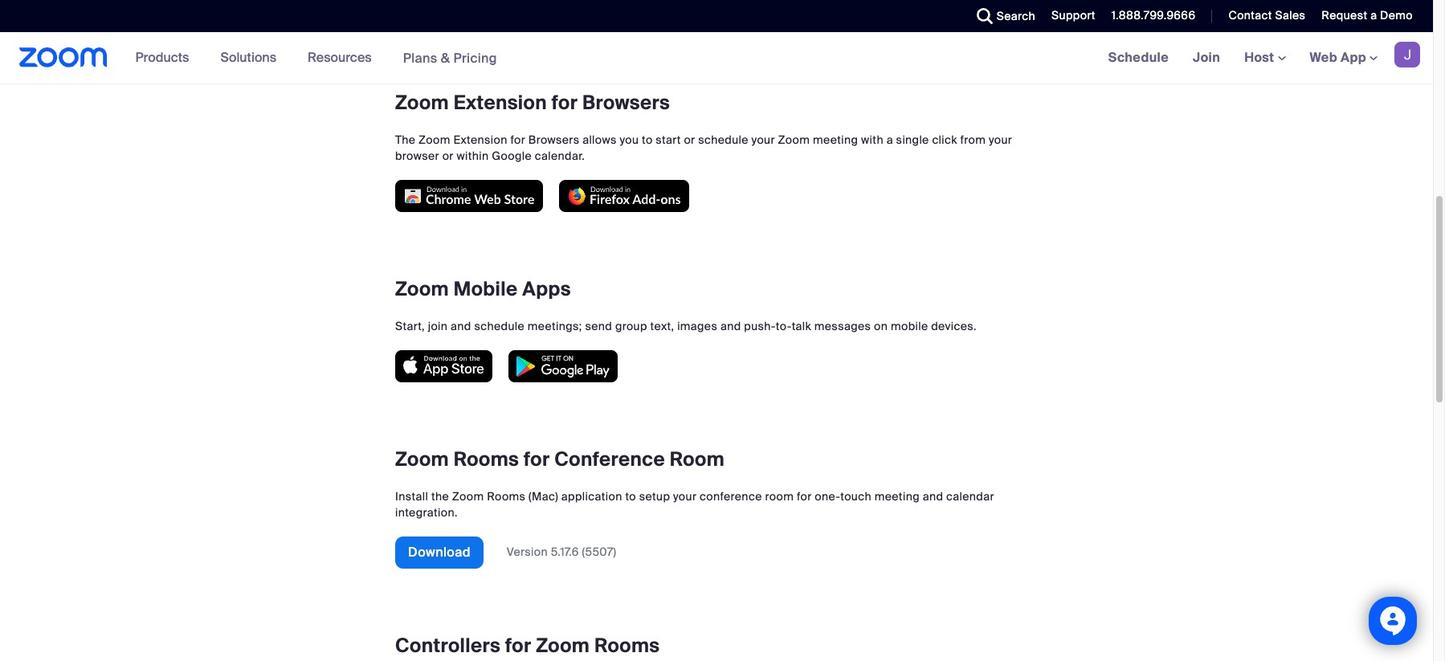 Task type: describe. For each thing, give the bounding box(es) containing it.
allows
[[583, 133, 617, 147]]

meetings;
[[528, 319, 582, 334]]

meetings navigation
[[1097, 32, 1434, 84]]

1 horizontal spatial and
[[721, 319, 741, 334]]

1.888.799.9666
[[1112, 8, 1196, 22]]

extension inside the zoom extension for browsers allows you to start or schedule your zoom meeting with a single click from your browser or within google calendar.
[[454, 133, 508, 147]]

resources
[[308, 49, 372, 66]]

setup
[[639, 490, 670, 504]]

single
[[896, 133, 929, 147]]

for up (mac) on the left bottom of page
[[524, 447, 550, 472]]

browser
[[395, 149, 439, 163]]

touch
[[841, 490, 872, 504]]

request a demo
[[1322, 8, 1413, 22]]

join
[[428, 319, 448, 334]]

click
[[932, 133, 958, 147]]

download
[[408, 544, 471, 561]]

a inside the zoom extension for browsers allows you to start or schedule your zoom meeting with a single click from your browser or within google calendar.
[[887, 133, 893, 147]]

schedule link
[[1097, 32, 1181, 84]]

(mac)
[[529, 490, 559, 504]]

text,
[[651, 319, 674, 334]]

support
[[1052, 8, 1096, 22]]

install
[[395, 490, 428, 504]]

and inside install the zoom rooms (mac) application to setup your conference room for one-touch meeting and calendar integration.
[[923, 490, 944, 504]]

google
[[492, 149, 532, 163]]

profile picture image
[[1395, 42, 1421, 67]]

solutions
[[220, 49, 276, 66]]

meeting inside the zoom extension for browsers allows you to start or schedule your zoom meeting with a single click from your browser or within google calendar.
[[813, 133, 858, 147]]

within
[[457, 149, 489, 163]]

meeting inside install the zoom rooms (mac) application to setup your conference room for one-touch meeting and calendar integration.
[[875, 490, 920, 504]]

search button
[[965, 0, 1040, 32]]

for inside the zoom extension for browsers allows you to start or schedule your zoom meeting with a single click from your browser or within google calendar.
[[511, 133, 526, 147]]

controllers for zoom rooms
[[395, 633, 660, 658]]

devices.
[[931, 319, 977, 334]]

from
[[961, 133, 986, 147]]

integration.
[[395, 506, 458, 520]]

join link
[[1181, 32, 1233, 84]]

calendar
[[947, 490, 995, 504]]

search
[[997, 9, 1036, 23]]

start,
[[395, 319, 425, 334]]

mobile
[[454, 277, 518, 302]]

1 horizontal spatial a
[[1371, 8, 1378, 22]]

to inside the zoom extension for browsers allows you to start or schedule your zoom meeting with a single click from your browser or within google calendar.
[[642, 133, 653, 147]]

host
[[1245, 49, 1278, 66]]

with
[[861, 133, 884, 147]]

get zoom extension for browsers from firefox add-ons image
[[567, 185, 681, 207]]

request
[[1322, 8, 1368, 22]]

to-
[[776, 319, 792, 334]]

zoom extension for browsers
[[395, 90, 670, 115]]

install the zoom rooms (mac) application to setup your conference room for one-touch meeting and calendar integration.
[[395, 490, 995, 520]]

1 extension from the top
[[454, 90, 547, 115]]

get zoom mobile apps from google play image
[[517, 355, 610, 378]]

the zoom extension for browsers allows you to start or schedule your zoom meeting with a single click from your browser or within google calendar.
[[395, 133, 1013, 163]]

room
[[765, 490, 794, 504]]

for up calendar.
[[552, 90, 578, 115]]

sales
[[1276, 8, 1306, 22]]

0 vertical spatial rooms
[[454, 447, 519, 472]]

for right controllers
[[505, 633, 531, 658]]

web app button
[[1310, 49, 1378, 66]]

start, join and schedule meetings; send group text, images and push-to-talk messages on mobile devices.
[[395, 319, 977, 334]]

solutions button
[[220, 32, 284, 84]]

contact sales
[[1229, 8, 1306, 22]]

1 vertical spatial or
[[442, 149, 454, 163]]

banner containing products
[[0, 32, 1434, 84]]

app
[[1341, 49, 1367, 66]]

host button
[[1245, 49, 1286, 66]]

contact
[[1229, 8, 1273, 22]]

demo
[[1381, 8, 1413, 22]]

plans & pricing
[[403, 49, 497, 66]]



Task type: vqa. For each thing, say whether or not it's contained in the screenshot.
leftmost schedule
yes



Task type: locate. For each thing, give the bounding box(es) containing it.
talk
[[792, 319, 812, 334]]

meeting
[[813, 133, 858, 147], [875, 490, 920, 504]]

0 horizontal spatial meeting
[[813, 133, 858, 147]]

start
[[656, 133, 681, 147]]

0 horizontal spatial a
[[887, 133, 893, 147]]

images
[[677, 319, 718, 334]]

a
[[1371, 8, 1378, 22], [887, 133, 893, 147]]

1 vertical spatial a
[[887, 133, 893, 147]]

schedule inside the zoom extension for browsers allows you to start or schedule your zoom meeting with a single click from your browser or within google calendar.
[[698, 133, 749, 147]]

room
[[670, 447, 725, 472]]

0 vertical spatial schedule
[[698, 133, 749, 147]]

1 horizontal spatial meeting
[[875, 490, 920, 504]]

schedule down the mobile
[[474, 319, 525, 334]]

2 extension from the top
[[454, 133, 508, 147]]

send
[[585, 319, 612, 334]]

for up google on the top
[[511, 133, 526, 147]]

a right "with"
[[887, 133, 893, 147]]

or
[[684, 133, 695, 147], [442, 149, 454, 163]]

products
[[135, 49, 189, 66]]

rooms for the
[[487, 490, 526, 504]]

for left 'one-'
[[797, 490, 812, 504]]

calendar.
[[535, 149, 585, 163]]

schedule right start at the left of the page
[[698, 133, 749, 147]]

1 vertical spatial rooms
[[487, 490, 526, 504]]

get zoom extension for browsers from chrome store image
[[403, 185, 535, 207]]

zoom inside install the zoom rooms (mac) application to setup your conference room for one-touch meeting and calendar integration.
[[452, 490, 484, 504]]

0 vertical spatial to
[[642, 133, 653, 147]]

or left within
[[442, 149, 454, 163]]

and left calendar
[[923, 490, 944, 504]]

0 vertical spatial browsers
[[583, 90, 670, 115]]

browsers up you
[[583, 90, 670, 115]]

extension
[[454, 90, 547, 115], [454, 133, 508, 147]]

1.888.799.9666 button
[[1100, 0, 1200, 32], [1112, 8, 1196, 22]]

2 horizontal spatial and
[[923, 490, 944, 504]]

and
[[451, 319, 471, 334], [721, 319, 741, 334], [923, 490, 944, 504]]

mobile
[[891, 319, 928, 334]]

support link
[[1040, 0, 1100, 32], [1052, 8, 1096, 22]]

0 vertical spatial a
[[1371, 8, 1378, 22]]

&
[[441, 49, 450, 66]]

1 horizontal spatial your
[[752, 133, 775, 147]]

meeting right the touch
[[875, 490, 920, 504]]

browsers
[[583, 90, 670, 115], [529, 133, 580, 147]]

browsers up calendar.
[[529, 133, 580, 147]]

0 horizontal spatial schedule
[[474, 319, 525, 334]]

rooms inside install the zoom rooms (mac) application to setup your conference room for one-touch meeting and calendar integration.
[[487, 490, 526, 504]]

0 vertical spatial meeting
[[813, 133, 858, 147]]

meeting left "with"
[[813, 133, 858, 147]]

request a demo link
[[1310, 0, 1434, 32], [1322, 8, 1413, 22]]

zoom
[[395, 90, 449, 115], [419, 133, 451, 147], [778, 133, 810, 147], [395, 277, 449, 302], [395, 447, 449, 472], [452, 490, 484, 504], [536, 633, 590, 658]]

the
[[431, 490, 449, 504]]

apps
[[523, 277, 571, 302]]

extension up within
[[454, 133, 508, 147]]

1 horizontal spatial browsers
[[583, 90, 670, 115]]

get zoom mobile apps from app store image
[[403, 356, 485, 377]]

1 vertical spatial schedule
[[474, 319, 525, 334]]

to right you
[[642, 133, 653, 147]]

0 vertical spatial extension
[[454, 90, 547, 115]]

0 horizontal spatial and
[[451, 319, 471, 334]]

web
[[1310, 49, 1338, 66]]

(5507)
[[582, 545, 617, 559]]

extension down pricing
[[454, 90, 547, 115]]

group
[[615, 319, 648, 334]]

and right join
[[451, 319, 471, 334]]

you
[[620, 133, 639, 147]]

and left push-
[[721, 319, 741, 334]]

1 vertical spatial to
[[625, 490, 636, 504]]

version
[[507, 545, 548, 559]]

1 vertical spatial meeting
[[875, 490, 920, 504]]

push-
[[744, 319, 776, 334]]

product information navigation
[[123, 32, 509, 84]]

zoom mobile apps
[[395, 277, 571, 302]]

2 horizontal spatial your
[[989, 133, 1013, 147]]

web app
[[1310, 49, 1367, 66]]

application
[[561, 490, 622, 504]]

download link
[[395, 537, 484, 569]]

2 vertical spatial rooms
[[595, 633, 660, 658]]

1 horizontal spatial schedule
[[698, 133, 749, 147]]

0 horizontal spatial browsers
[[529, 133, 580, 147]]

conference
[[555, 447, 665, 472]]

0 horizontal spatial to
[[625, 490, 636, 504]]

plans & pricing link
[[403, 49, 497, 66], [403, 49, 497, 66]]

1 horizontal spatial or
[[684, 133, 695, 147]]

controllers
[[395, 633, 501, 658]]

messages
[[815, 319, 871, 334]]

pricing
[[454, 49, 497, 66]]

contact sales link
[[1217, 0, 1310, 32], [1229, 8, 1306, 22]]

1 vertical spatial extension
[[454, 133, 508, 147]]

a left demo
[[1371, 8, 1378, 22]]

to inside install the zoom rooms (mac) application to setup your conference room for one-touch meeting and calendar integration.
[[625, 490, 636, 504]]

0 horizontal spatial or
[[442, 149, 454, 163]]

0 horizontal spatial your
[[673, 490, 697, 504]]

schedule
[[1109, 49, 1169, 66]]

to
[[642, 133, 653, 147], [625, 490, 636, 504]]

zoom rooms for conference room
[[395, 447, 725, 472]]

banner
[[0, 32, 1434, 84]]

the
[[395, 133, 416, 147]]

1 vertical spatial browsers
[[529, 133, 580, 147]]

5.17.6
[[551, 545, 579, 559]]

rooms
[[454, 447, 519, 472], [487, 490, 526, 504], [595, 633, 660, 658]]

zoom logo image
[[19, 47, 107, 67]]

join
[[1193, 49, 1221, 66]]

to left setup
[[625, 490, 636, 504]]

1 horizontal spatial to
[[642, 133, 653, 147]]

0 vertical spatial or
[[684, 133, 695, 147]]

browsers inside the zoom extension for browsers allows you to start or schedule your zoom meeting with a single click from your browser or within google calendar.
[[529, 133, 580, 147]]

for
[[552, 90, 578, 115], [511, 133, 526, 147], [524, 447, 550, 472], [797, 490, 812, 504], [505, 633, 531, 658]]

on
[[874, 319, 888, 334]]

your inside install the zoom rooms (mac) application to setup your conference room for one-touch meeting and calendar integration.
[[673, 490, 697, 504]]

rooms for for
[[595, 633, 660, 658]]

or right start at the left of the page
[[684, 133, 695, 147]]

version 5.17.6 (5507)
[[504, 545, 617, 559]]

resources button
[[308, 32, 379, 84]]

products button
[[135, 32, 196, 84]]

schedule
[[698, 133, 749, 147], [474, 319, 525, 334]]

your
[[752, 133, 775, 147], [989, 133, 1013, 147], [673, 490, 697, 504]]

plans
[[403, 49, 438, 66]]

conference
[[700, 490, 762, 504]]

for inside install the zoom rooms (mac) application to setup your conference room for one-touch meeting and calendar integration.
[[797, 490, 812, 504]]

one-
[[815, 490, 841, 504]]



